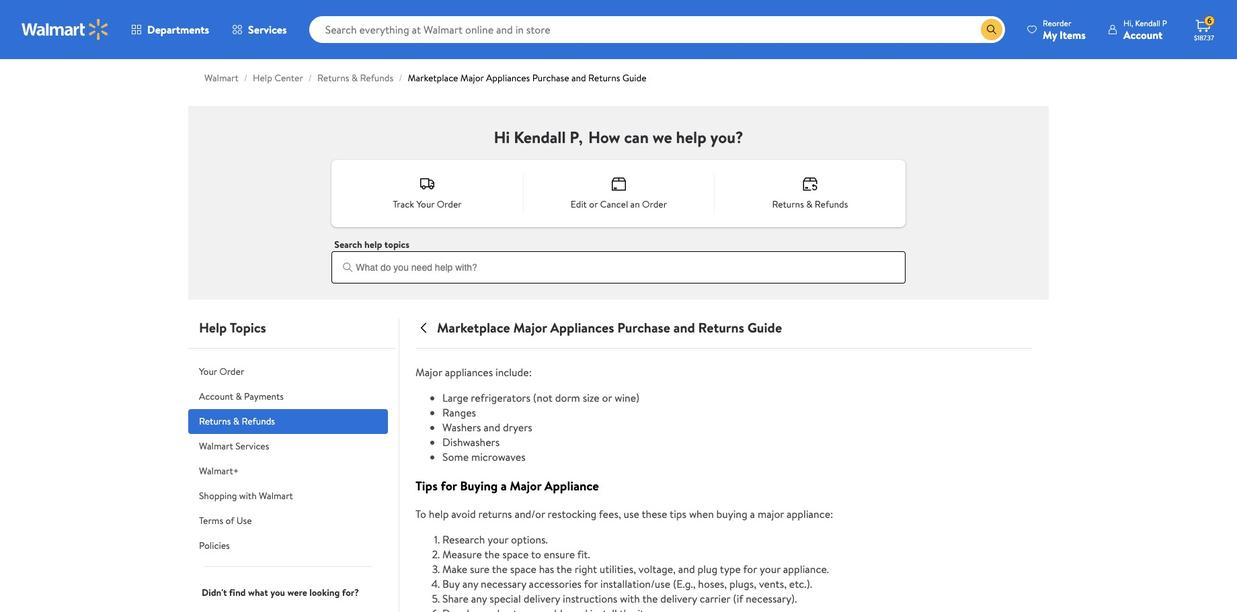 Task type: vqa. For each thing, say whether or not it's contained in the screenshot.
What do you need help with? search box
yes



Task type: locate. For each thing, give the bounding box(es) containing it.
0 vertical spatial returns & refunds link
[[317, 71, 393, 85]]

0 vertical spatial with
[[239, 489, 257, 503]]

has
[[539, 562, 554, 577]]

help right we
[[676, 126, 706, 149]]

your right track
[[416, 198, 435, 211]]

2 vertical spatial help
[[429, 507, 449, 522]]

0 vertical spatial kendall
[[1135, 17, 1160, 29]]

buying
[[716, 507, 747, 522]]

1 horizontal spatial /
[[308, 71, 312, 85]]

order right an
[[642, 198, 667, 211]]

services
[[248, 22, 287, 37], [235, 440, 269, 453]]

a right buying
[[501, 477, 507, 495]]

to
[[531, 548, 541, 562]]

policies
[[199, 539, 230, 553]]

walmart+ link
[[188, 459, 388, 484]]

&
[[352, 71, 358, 85], [806, 198, 812, 211], [236, 390, 242, 403], [233, 415, 239, 428]]

kendall for p,
[[514, 126, 566, 149]]

0 horizontal spatial /
[[244, 71, 247, 85]]

items
[[1060, 27, 1086, 42]]

special
[[490, 592, 521, 607]]

1 horizontal spatial delivery
[[660, 592, 697, 607]]

account inside "account & payments" link
[[199, 390, 233, 403]]

1 horizontal spatial help
[[429, 507, 449, 522]]

1 vertical spatial with
[[620, 592, 640, 607]]

order
[[437, 198, 462, 211], [642, 198, 667, 211], [219, 365, 244, 379]]

account down the your order
[[199, 390, 233, 403]]

help right to
[[429, 507, 449, 522]]

reorder
[[1043, 17, 1071, 29]]

a left major
[[750, 507, 755, 522]]

for right tips
[[441, 477, 457, 495]]

help inside search field
[[364, 238, 382, 251]]

with inside research your options. measure the space to ensure fit. make sure the space has the right utilities, voltage, and plug type for your appliance. buy any necessary accessories for installation/use (e.g., hoses, plugs, vents, etc.). share any special delivery instructions with the delivery carrier (if necessary).
[[620, 592, 640, 607]]

with down utilities,
[[620, 592, 640, 607]]

you
[[270, 586, 285, 600]]

1 horizontal spatial order
[[437, 198, 462, 211]]

space left the has
[[510, 562, 536, 577]]

search
[[334, 238, 362, 251]]

1 horizontal spatial a
[[750, 507, 755, 522]]

edit or cancel an order link
[[523, 163, 714, 225]]

utilities,
[[600, 562, 636, 577]]

0 vertical spatial returns & refunds
[[772, 198, 848, 211]]

0 horizontal spatial refunds
[[242, 415, 275, 428]]

topics
[[230, 319, 266, 337]]

walmart services
[[199, 440, 269, 453]]

fees,
[[599, 507, 621, 522]]

0 vertical spatial help
[[253, 71, 272, 85]]

kendall left p, at top left
[[514, 126, 566, 149]]

account left $187.37
[[1123, 27, 1163, 42]]

with up the use on the bottom of the page
[[239, 489, 257, 503]]

0 horizontal spatial your
[[488, 533, 508, 548]]

1 vertical spatial refunds
[[815, 198, 848, 211]]

back image
[[415, 320, 432, 336]]

help for search help topics
[[364, 238, 382, 251]]

topics
[[384, 238, 409, 251]]

0 vertical spatial or
[[589, 198, 598, 211]]

Walmart Site-Wide search field
[[309, 16, 1005, 43]]

2 horizontal spatial /
[[399, 71, 402, 85]]

restocking
[[548, 507, 597, 522]]

delivery
[[524, 592, 560, 607], [660, 592, 697, 607]]

0 horizontal spatial purchase
[[532, 71, 569, 85]]

0 horizontal spatial returns & refunds
[[199, 415, 275, 428]]

0 horizontal spatial with
[[239, 489, 257, 503]]

delivery down the has
[[524, 592, 560, 607]]

1 vertical spatial or
[[602, 391, 612, 405]]

1 vertical spatial returns & refunds
[[199, 415, 275, 428]]

order right track
[[437, 198, 462, 211]]

these
[[642, 507, 667, 522]]

walmart left help center "link"
[[204, 71, 239, 85]]

account
[[1123, 27, 1163, 42], [199, 390, 233, 403]]

some
[[442, 450, 469, 465]]

1 delivery from the left
[[524, 592, 560, 607]]

hi,
[[1123, 17, 1133, 29]]

1 / from the left
[[244, 71, 247, 85]]

1 vertical spatial help
[[199, 319, 227, 337]]

necessary
[[481, 577, 526, 592]]

1 horizontal spatial your
[[416, 198, 435, 211]]

walmart up walmart+
[[199, 440, 233, 453]]

your
[[488, 533, 508, 548], [760, 562, 781, 577]]

edit or cancel an order
[[571, 198, 667, 211]]

0 vertical spatial walmart
[[204, 71, 239, 85]]

kendall for p
[[1135, 17, 1160, 29]]

plugs,
[[729, 577, 756, 592]]

0 vertical spatial a
[[501, 477, 507, 495]]

services up help center "link"
[[248, 22, 287, 37]]

0 horizontal spatial or
[[589, 198, 598, 211]]

services inside walmart services link
[[235, 440, 269, 453]]

1 horizontal spatial help
[[253, 71, 272, 85]]

6
[[1207, 15, 1212, 26]]

help left the center
[[253, 71, 272, 85]]

help for to help avoid returns and/or restocking fees, use these tips when buying a major appliance:
[[429, 507, 449, 522]]

your up "account & payments" on the bottom left of the page
[[199, 365, 217, 379]]

1 vertical spatial kendall
[[514, 126, 566, 149]]

1 horizontal spatial for
[[584, 577, 598, 592]]

the right sure
[[492, 562, 507, 577]]

for right type
[[743, 562, 757, 577]]

space
[[502, 548, 529, 562], [510, 562, 536, 577]]

departments button
[[120, 13, 221, 46]]

0 horizontal spatial your
[[199, 365, 217, 379]]

1 vertical spatial your
[[199, 365, 217, 379]]

to
[[415, 507, 426, 522]]

or right size
[[602, 391, 612, 405]]

kendall
[[1135, 17, 1160, 29], [514, 126, 566, 149]]

1 vertical spatial walmart
[[199, 440, 233, 453]]

kendall inside 'hi, kendall p account'
[[1135, 17, 1160, 29]]

walmart down the walmart+ link
[[259, 489, 293, 503]]

walmart+
[[199, 465, 239, 478]]

order up "account & payments" on the bottom left of the page
[[219, 365, 244, 379]]

/
[[244, 71, 247, 85], [308, 71, 312, 85], [399, 71, 402, 85]]

when
[[689, 507, 714, 522]]

0 horizontal spatial account
[[199, 390, 233, 403]]

kendall left the p
[[1135, 17, 1160, 29]]

for down fit.
[[584, 577, 598, 592]]

0 vertical spatial refunds
[[360, 71, 393, 85]]

0 horizontal spatial appliances
[[486, 71, 530, 85]]

1 horizontal spatial account
[[1123, 27, 1163, 42]]

(if
[[733, 592, 743, 607]]

didn't
[[202, 586, 227, 600]]

guide
[[622, 71, 646, 85], [747, 319, 782, 337]]

3 / from the left
[[399, 71, 402, 85]]

0 horizontal spatial order
[[219, 365, 244, 379]]

share
[[442, 592, 469, 607]]

can
[[624, 126, 649, 149]]

the
[[484, 548, 500, 562], [492, 562, 507, 577], [557, 562, 572, 577], [642, 592, 658, 607]]

1 horizontal spatial appliances
[[550, 319, 614, 337]]

track your order link
[[332, 163, 523, 225]]

2 horizontal spatial help
[[676, 126, 706, 149]]

include:
[[495, 365, 532, 380]]

0 horizontal spatial help
[[199, 319, 227, 337]]

help left topics
[[364, 238, 382, 251]]

what
[[248, 586, 268, 600]]

1 horizontal spatial refunds
[[360, 71, 393, 85]]

1 vertical spatial account
[[199, 390, 233, 403]]

walmart for walmart / help center / returns & refunds / marketplace major appliances purchase and returns guide
[[204, 71, 239, 85]]

1 vertical spatial guide
[[747, 319, 782, 337]]

necessary).
[[746, 592, 797, 607]]

1 horizontal spatial or
[[602, 391, 612, 405]]

returns & refunds
[[772, 198, 848, 211], [199, 415, 275, 428]]

dishwashers
[[442, 435, 500, 450]]

for?
[[342, 586, 359, 600]]

1 vertical spatial marketplace
[[437, 319, 510, 337]]

research
[[442, 533, 485, 548]]

2 vertical spatial refunds
[[242, 415, 275, 428]]

1 horizontal spatial with
[[620, 592, 640, 607]]

terms of use
[[199, 514, 252, 528]]

returns & refunds link
[[317, 71, 393, 85], [714, 163, 905, 225], [188, 409, 388, 434]]

your up necessary).
[[760, 562, 781, 577]]

0 vertical spatial guide
[[622, 71, 646, 85]]

hi kendall p, how can we help you?
[[494, 126, 743, 149]]

delivery left carrier
[[660, 592, 697, 607]]

0 horizontal spatial help
[[364, 238, 382, 251]]

0 vertical spatial account
[[1123, 27, 1163, 42]]

options.
[[511, 533, 548, 548]]

appliances
[[486, 71, 530, 85], [550, 319, 614, 337]]

appliance:
[[787, 507, 833, 522]]

Search help topics search field
[[332, 238, 905, 284]]

0 vertical spatial services
[[248, 22, 287, 37]]

shopping with walmart
[[199, 489, 293, 503]]

2 vertical spatial returns & refunds link
[[188, 409, 388, 434]]

and
[[571, 71, 586, 85], [674, 319, 695, 337], [484, 420, 500, 435], [678, 562, 695, 577]]

or inside large refrigerators (not dorm size or wine) ranges washers and dryers dishwashers some microwaves
[[602, 391, 612, 405]]

track
[[393, 198, 414, 211]]

your
[[416, 198, 435, 211], [199, 365, 217, 379]]

0 vertical spatial marketplace
[[408, 71, 458, 85]]

1 vertical spatial help
[[364, 238, 382, 251]]

and inside large refrigerators (not dorm size or wine) ranges washers and dryers dishwashers some microwaves
[[484, 420, 500, 435]]

your down returns
[[488, 533, 508, 548]]

0 horizontal spatial delivery
[[524, 592, 560, 607]]

0 horizontal spatial kendall
[[514, 126, 566, 149]]

0 horizontal spatial guide
[[622, 71, 646, 85]]

hoses,
[[698, 577, 727, 592]]

large
[[442, 391, 468, 405]]

1 vertical spatial services
[[235, 440, 269, 453]]

1 vertical spatial purchase
[[617, 319, 670, 337]]

any right the buy
[[462, 577, 478, 592]]

search icon image
[[986, 24, 997, 35]]

plug
[[698, 562, 718, 577]]

1 vertical spatial your
[[760, 562, 781, 577]]

washers
[[442, 420, 481, 435]]

help left topics
[[199, 319, 227, 337]]

1 horizontal spatial kendall
[[1135, 17, 1160, 29]]

appliances
[[445, 365, 493, 380]]

0 vertical spatial your
[[488, 533, 508, 548]]

type
[[720, 562, 741, 577]]

marketplace
[[408, 71, 458, 85], [437, 319, 510, 337]]

marketplace major appliances purchase and returns guide link
[[408, 71, 646, 85]]

services up walmart+
[[235, 440, 269, 453]]

1 horizontal spatial guide
[[747, 319, 782, 337]]

or right the edit
[[589, 198, 598, 211]]



Task type: describe. For each thing, give the bounding box(es) containing it.
instructions
[[563, 592, 617, 607]]

help topics
[[199, 319, 266, 337]]

0 vertical spatial help
[[676, 126, 706, 149]]

size
[[583, 391, 599, 405]]

the down voltage, at bottom
[[642, 592, 658, 607]]

account & payments
[[199, 390, 284, 403]]

departments
[[147, 22, 209, 37]]

looking
[[309, 586, 340, 600]]

2 horizontal spatial refunds
[[815, 198, 848, 211]]

services inside services popup button
[[248, 22, 287, 37]]

2 horizontal spatial order
[[642, 198, 667, 211]]

payments
[[244, 390, 284, 403]]

2 horizontal spatial for
[[743, 562, 757, 577]]

didn't find what you were looking for?
[[202, 586, 359, 600]]

voltage,
[[639, 562, 676, 577]]

0 horizontal spatial a
[[501, 477, 507, 495]]

6 $187.37
[[1194, 15, 1214, 42]]

terms of use link
[[188, 509, 388, 534]]

0 vertical spatial purchase
[[532, 71, 569, 85]]

returns & refunds link for account & payments
[[188, 409, 388, 434]]

dryers
[[503, 420, 532, 435]]

vents,
[[759, 577, 787, 592]]

appliance
[[544, 477, 599, 495]]

tips for buying a major appliance
[[415, 477, 599, 495]]

we
[[653, 126, 672, 149]]

Search search field
[[309, 16, 1005, 43]]

major appliances include:
[[415, 365, 532, 380]]

1 horizontal spatial your
[[760, 562, 781, 577]]

policies link
[[188, 534, 388, 559]]

p,
[[570, 126, 583, 149]]

walmart link
[[204, 71, 239, 85]]

my
[[1043, 27, 1057, 42]]

hi
[[494, 126, 510, 149]]

2 / from the left
[[308, 71, 312, 85]]

p
[[1162, 17, 1167, 29]]

wine)
[[615, 391, 639, 405]]

account inside 'hi, kendall p account'
[[1123, 27, 1163, 42]]

and inside research your options. measure the space to ensure fit. make sure the space has the right utilities, voltage, and plug type for your appliance. buy any necessary accessories for installation/use (e.g., hoses, plugs, vents, etc.). share any special delivery instructions with the delivery carrier (if necessary).
[[678, 562, 695, 577]]

tips
[[670, 507, 686, 522]]

walmart image
[[22, 19, 109, 40]]

measure
[[442, 548, 482, 562]]

of
[[226, 514, 234, 528]]

avoid
[[451, 507, 476, 522]]

reorder my items
[[1043, 17, 1086, 42]]

2 delivery from the left
[[660, 592, 697, 607]]

any right share
[[471, 592, 487, 607]]

search help topics
[[334, 238, 409, 251]]

cancel
[[600, 198, 628, 211]]

What do you need help with? search field
[[332, 251, 905, 284]]

$187.37
[[1194, 33, 1214, 42]]

buy
[[442, 577, 460, 592]]

1 vertical spatial a
[[750, 507, 755, 522]]

make
[[442, 562, 467, 577]]

fit.
[[577, 548, 590, 562]]

and/or
[[515, 507, 545, 522]]

shopping
[[199, 489, 237, 503]]

ensure
[[544, 548, 575, 562]]

(not
[[533, 391, 553, 405]]

walmart for walmart services
[[199, 440, 233, 453]]

to help avoid returns and/or restocking fees, use these tips when buying a major appliance:
[[415, 507, 833, 522]]

how
[[588, 126, 620, 149]]

1 vertical spatial returns & refunds link
[[714, 163, 905, 225]]

0 vertical spatial your
[[416, 198, 435, 211]]

an
[[630, 198, 640, 211]]

right
[[575, 562, 597, 577]]

walmart services link
[[188, 434, 388, 459]]

use
[[624, 507, 639, 522]]

dorm
[[555, 391, 580, 405]]

marketplace major appliances purchase and returns guide
[[437, 319, 782, 337]]

installation/use
[[600, 577, 670, 592]]

microwaves
[[471, 450, 526, 465]]

0 vertical spatial appliances
[[486, 71, 530, 85]]

(e.g.,
[[673, 577, 696, 592]]

terms
[[199, 514, 223, 528]]

0 horizontal spatial for
[[441, 477, 457, 495]]

major
[[758, 507, 784, 522]]

space left to
[[502, 548, 529, 562]]

appliance.
[[783, 562, 829, 577]]

returns
[[478, 507, 512, 522]]

2 vertical spatial walmart
[[259, 489, 293, 503]]

large refrigerators (not dorm size or wine) ranges washers and dryers dishwashers some microwaves
[[442, 391, 639, 465]]

accessories
[[529, 577, 582, 592]]

tips
[[415, 477, 438, 495]]

1 horizontal spatial returns & refunds
[[772, 198, 848, 211]]

1 horizontal spatial purchase
[[617, 319, 670, 337]]

returns & refunds link for help center
[[317, 71, 393, 85]]

1 vertical spatial appliances
[[550, 319, 614, 337]]

help center link
[[253, 71, 303, 85]]

etc.).
[[789, 577, 812, 592]]

research your options. measure the space to ensure fit. make sure the space has the right utilities, voltage, and plug type for your appliance. buy any necessary accessories for installation/use (e.g., hoses, plugs, vents, etc.). share any special delivery instructions with the delivery carrier (if necessary).
[[442, 533, 829, 607]]

hi, kendall p account
[[1123, 17, 1167, 42]]

refrigerators
[[471, 391, 530, 405]]

the right measure
[[484, 548, 500, 562]]

the right the has
[[557, 562, 572, 577]]



